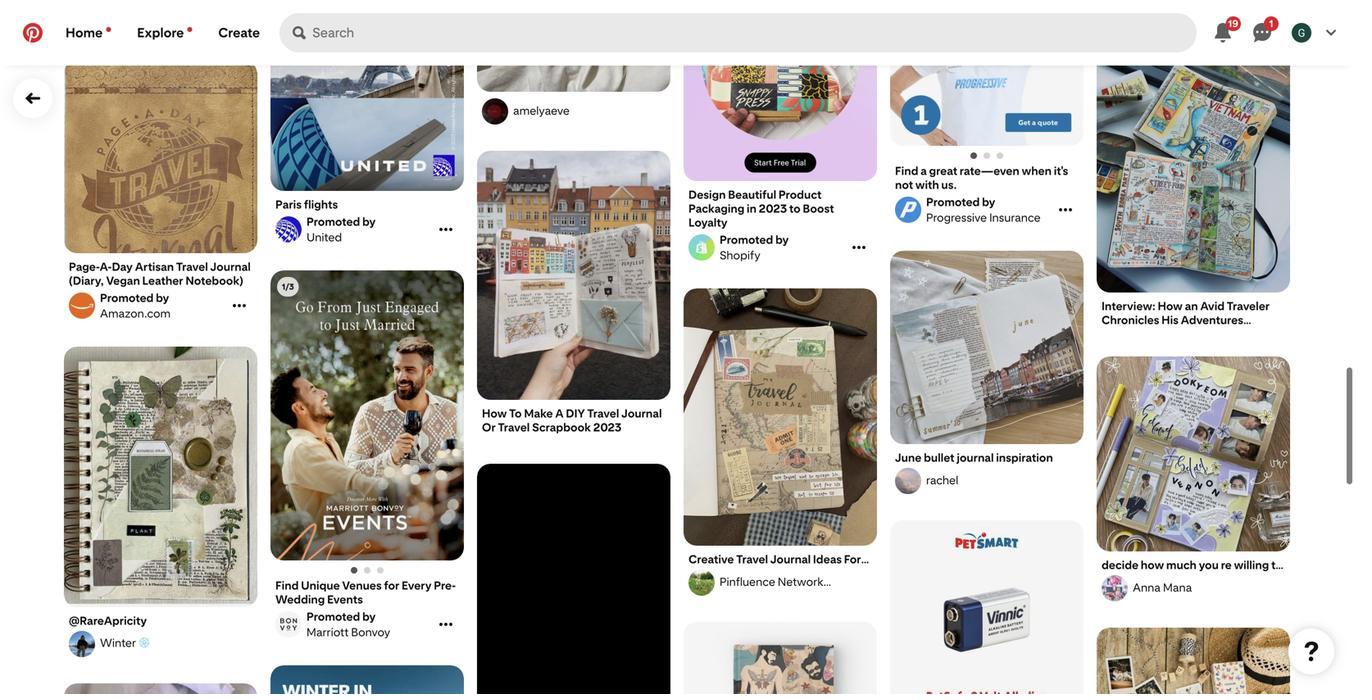 Task type: vqa. For each thing, say whether or not it's contained in the screenshot.
committed
no



Task type: describe. For each thing, give the bounding box(es) containing it.
shopify link
[[686, 233, 849, 262]]

explore link
[[124, 13, 205, 52]]

how inside interview: how an avid traveler chronicles his adventures through illustrated journals
[[1158, 299, 1183, 313]]

rachel link
[[893, 468, 1081, 494]]

(diary,
[[69, 274, 104, 288]]

shopify
[[720, 248, 761, 262]]

packaging
[[689, 202, 745, 216]]

artisan
[[135, 260, 174, 274]]

pre-
[[434, 579, 456, 593]]

design beautiful product packaging in 2023 to boost loyalty link
[[689, 188, 872, 230]]

or
[[482, 421, 496, 434]]

1 horizontal spatial this contains an image of: image
[[477, 0, 671, 92]]

interview: how an avid traveler chronicles his adventures through illustrated journals
[[1102, 299, 1270, 341]]

how inside how to make a diy travel journal or travel scrapbook 2023
[[482, 407, 507, 421]]

high-quality hardcover journal with wraparound print. 128 pages in ruled, graph or blank options. hot guys with tattoos image
[[684, 622, 877, 694]]

winter ❄️ link
[[66, 631, 255, 657]]

19 button
[[1203, 13, 1243, 52]]

a-
[[100, 260, 112, 274]]

home
[[66, 25, 103, 41]]

this contains an image of: june bullet journal inspiration image
[[890, 251, 1084, 444]]

unique
[[301, 579, 340, 593]]

an
[[1185, 299, 1198, 313]]

how to make a diy travel journal or travel scrapbook 2023
[[482, 407, 662, 434]]

to
[[509, 407, 522, 421]]

to
[[789, 202, 801, 216]]

united link
[[273, 215, 435, 244]]

united
[[307, 230, 342, 244]]

@rareapricity
[[69, 614, 147, 628]]

inspiration
[[996, 451, 1053, 465]]

this contains an image of: @rareapricity image
[[64, 347, 257, 608]]

paris flights
[[275, 198, 338, 212]]

his
[[1162, 313, 1179, 327]]

1 find unique venues for every pre-wedding events image from the left
[[351, 567, 357, 574]]

19
[[1228, 17, 1239, 29]]

find a great rate—even when it's not with us. image
[[997, 152, 1003, 159]]

1 horizontal spatial travel
[[498, 421, 530, 434]]

find unique venues for every pre-wedding events image
[[377, 567, 384, 574]]

journal inside how to make a diy travel journal or travel scrapbook 2023
[[622, 407, 662, 421]]

scrapbook
[[532, 421, 591, 434]]

find a great rate—even when it's not with us. link
[[895, 164, 1079, 192]]

mana
[[1163, 581, 1192, 595]]

great
[[929, 164, 958, 178]]

chronicles
[[1102, 313, 1160, 327]]

❄️
[[139, 636, 150, 650]]

paris
[[275, 198, 302, 212]]

notifications image
[[106, 27, 111, 32]]

bullet
[[924, 451, 955, 465]]

boost
[[803, 202, 834, 216]]

marriott bonvoy
[[307, 626, 390, 639]]

marriott bonvoy link
[[273, 610, 435, 639]]

beautiful
[[728, 188, 776, 202]]

progressive
[[926, 211, 987, 225]]

journal inside page-a-day artisan travel journal (diary, vegan leather notebook)
[[210, 260, 251, 274]]

in
[[747, 202, 757, 216]]

every
[[402, 579, 432, 593]]

carousel image 0 image
[[890, 0, 1084, 146]]

1
[[1269, 17, 1274, 29]]

find a great rate—even when it's not with us.
[[895, 164, 1068, 192]]

Search text field
[[312, 13, 1197, 52]]

wedding
[[275, 593, 325, 607]]

this contains an image of: interview: how an avid traveler chronicles his adventures through illustrated journals image
[[1097, 35, 1290, 293]]

packaging came out of a need to protect products during the shipping process, but focusing solely on function means you might be overlooking the potential marketing impact of your packaging. done well, the right packaging and unboxing experience is a chance to deliver a functional product and create a memorable moment for your customers. image
[[684, 0, 877, 181]]

june
[[895, 451, 922, 465]]

page-a-day artisan travel journal (diary, vegan leather notebook) link
[[69, 260, 253, 288]]

amazon.com link
[[66, 291, 229, 321]]

loyalty
[[689, 216, 728, 230]]

this contains: page-a-day artisan travel journal (diary, vegan leather notebook) image
[[64, 60, 257, 333]]

design
[[689, 188, 726, 202]]

avid
[[1201, 299, 1225, 313]]

diy
[[566, 407, 585, 421]]



Task type: locate. For each thing, give the bounding box(es) containing it.
find
[[895, 164, 919, 178], [275, 579, 299, 593]]

find a great rate—even when it's not with us. image up rate—even
[[971, 152, 977, 159]]

travel inside page-a-day artisan travel journal (diary, vegan leather notebook)
[[176, 260, 208, 274]]

0 horizontal spatial travel
[[176, 260, 208, 274]]

explore
[[137, 25, 184, 41]]

0 horizontal spatial 2023
[[593, 421, 622, 434]]

0 vertical spatial journal
[[210, 260, 251, 274]]

0 horizontal spatial find a great rate—even when it's not with us. image
[[971, 152, 977, 159]]

1 horizontal spatial how
[[1158, 299, 1183, 313]]

this contains an image of: image down winter ❄️ link
[[64, 684, 257, 694]]

0 vertical spatial 2023
[[759, 202, 787, 216]]

winter ❄️
[[100, 636, 150, 650]]

home link
[[52, 13, 124, 52]]

create link
[[205, 13, 273, 52]]

find inside find unique venues for every pre- wedding events
[[275, 579, 299, 593]]

venues
[[342, 579, 382, 593]]

create
[[218, 25, 260, 41]]

bookonboard link
[[66, 7, 255, 34]]

find for wedding
[[275, 579, 299, 593]]

find left a
[[895, 164, 919, 178]]

greg robinson image
[[1292, 23, 1312, 43]]

1 horizontal spatial find a great rate—even when it's not with us. image
[[984, 152, 990, 159]]

2 find unique venues for every pre-wedding events image from the left
[[364, 567, 371, 574]]

travel right artisan
[[176, 260, 208, 274]]

illustrated
[[1149, 327, 1203, 341]]

winter
[[100, 636, 136, 650]]

amelyaeve link
[[480, 98, 668, 125]]

progressive insurance
[[926, 211, 1041, 225]]

2023 right in
[[759, 202, 787, 216]]

0 vertical spatial whisk yourself away to europe this winter with united. image
[[271, 0, 464, 191]]

flights
[[304, 198, 338, 212]]

how left 'an' on the top right of the page
[[1158, 299, 1183, 313]]

progressive insurance link
[[893, 195, 1055, 225]]

0 vertical spatial this contains an image of: image
[[477, 0, 671, 92]]

this contains an image of: image up amelyaeve link
[[477, 0, 671, 92]]

make
[[524, 407, 553, 421]]

travel right diy
[[587, 407, 619, 421]]

notifications image
[[187, 27, 192, 32]]

leather
[[142, 274, 183, 288]]

0 horizontal spatial how
[[482, 407, 507, 421]]

bonvoy
[[351, 626, 390, 639]]

2023 inside design beautiful product packaging in 2023 to boost loyalty
[[759, 202, 787, 216]]

1 find a great rate—even when it's not with us. image from the left
[[971, 152, 977, 159]]

0 horizontal spatial this contains an image of: image
[[64, 684, 257, 694]]

page-
[[69, 260, 100, 274]]

search icon image
[[293, 26, 306, 39]]

interview:
[[1102, 299, 1156, 313]]

whisk yourself away to europe this winter with united. image
[[271, 0, 464, 191], [271, 666, 464, 694]]

1 vertical spatial find
[[275, 579, 299, 593]]

cake cakes cake decorating cake aesthetic cake recipes cake recipe cake decor cake dessert cake desserts cake ideas cake design cake designs cake aesthetic simple cake decoration cakes aesthetic cake decorating ideas cake recipes easy cakes desserts cake decorations cake shop cake shopping ..."a beautiful way to keep memories of that special birthday alive and safe forever. store items such as photos, celebration cards, special gifts or any other sentimental items. a perfect ... less ... mor .. image
[[1097, 357, 1290, 552]]

marriott
[[307, 626, 349, 639]]

find a great rate—even when it's not with us. image
[[971, 152, 977, 159], [984, 152, 990, 159]]

1 horizontal spatial journal
[[622, 407, 662, 421]]

1 button
[[1243, 13, 1282, 52]]

1 horizontal spatial find
[[895, 164, 919, 178]]

us.
[[942, 178, 957, 192]]

find a great rate—even when it's not with us. image left find a great rate—even when it's not with us. icon
[[984, 152, 990, 159]]

june bullet journal inspiration
[[895, 451, 1053, 465]]

find unique venues for every pre- wedding events link
[[275, 579, 459, 607]]

1 vertical spatial this contains an image of: image
[[64, 684, 257, 694]]

insurance
[[990, 211, 1041, 225]]

how to make a diy travel journal or travel scrapbook 2023 link
[[482, 407, 666, 434]]

when
[[1022, 164, 1052, 178]]

it's
[[1054, 164, 1068, 178]]

amelyaeve
[[513, 104, 570, 118]]

2023 inside how to make a diy travel journal or travel scrapbook 2023
[[593, 421, 622, 434]]

anna
[[1133, 581, 1161, 595]]

2023 right diy
[[593, 421, 622, 434]]

journals
[[1206, 327, 1252, 341]]

1 vertical spatial journal
[[622, 407, 662, 421]]

rate—even
[[960, 164, 1020, 178]]

how left the to
[[482, 407, 507, 421]]

0 horizontal spatial find unique venues for every pre-wedding events image
[[351, 567, 357, 574]]

this contains an image of: how to make a diy travel journal or travel scrapbook 2023 image
[[477, 151, 671, 400]]

with
[[916, 178, 939, 192]]

bach parties, wedding showers, welcome receptions, rehearsal dinners — there's a big lead-up to your big day. take every pre-wedding event a step beyond with marriott bonvoy events™. choose from extraordinary hotel brands with unique venues for every vibe. image
[[271, 271, 464, 561]]

find unique venues for every pre-wedding events image
[[351, 567, 357, 574], [364, 567, 371, 574]]

find unique venues for every pre-wedding events image left find unique venues for every pre-wedding events image
[[364, 567, 371, 574]]

2023
[[759, 202, 787, 216], [593, 421, 622, 434]]

how
[[1158, 299, 1183, 313], [482, 407, 507, 421]]

not
[[895, 178, 913, 192]]

travel
[[176, 260, 208, 274], [587, 407, 619, 421], [498, 421, 530, 434]]

find inside find a great rate—even when it's not with us.
[[895, 164, 919, 178]]

0 vertical spatial how
[[1158, 299, 1183, 313]]

0 vertical spatial find
[[895, 164, 919, 178]]

events
[[327, 593, 363, 607]]

design beautiful product packaging in 2023 to boost loyalty
[[689, 188, 834, 230]]

2 find a great rate—even when it's not with us. image from the left
[[984, 152, 990, 159]]

this contains an image of: image
[[477, 0, 671, 92], [64, 684, 257, 694]]

2 horizontal spatial travel
[[587, 407, 619, 421]]

interview: how an avid traveler chronicles his adventures through illustrated journals link
[[1102, 299, 1285, 341]]

paris flights link
[[275, 198, 459, 212]]

bookonboard
[[100, 13, 172, 27]]

2 whisk yourself away to europe this winter with united. image from the top
[[271, 666, 464, 694]]

0 horizontal spatial find
[[275, 579, 299, 593]]

rachel
[[926, 473, 959, 487]]

find left unique
[[275, 579, 299, 593]]

through
[[1102, 327, 1147, 341]]

1 whisk yourself away to europe this winter with united. image from the top
[[271, 0, 464, 191]]

vegan
[[106, 274, 140, 288]]

find unique venues for every pre-wedding events image up venues
[[351, 567, 357, 574]]

find unique venues for every pre- wedding events
[[275, 579, 456, 607]]

traveler
[[1227, 299, 1270, 313]]

[paidlink] 68 hot travel scrapbooking ideas layout insights you need to know now #travelscrapbookingideaslayout image
[[1097, 628, 1290, 694]]

adventures
[[1181, 313, 1244, 327]]

june bullet journal inspiration link
[[895, 451, 1079, 465]]

replacement 9v battery for the petsafe pawz away spray deterrent. petsafe 9 volt alkaline battery | petsmart image
[[890, 521, 1084, 694]]

notebook)
[[186, 274, 243, 288]]

[promotion] visit 'bookonboard.com' to end your search for best travel journal ideas, travel diary inspiration, simple travel book inspo, aesthetic travel scrapbook and art journal. diy travel sketchbook, illustration, prompts, doodles, stickers, bullet packing list, map, cover, templates and layouts, digital/polaroid photos, postcards, roadtrip, my adventure book ideas for your travelers notebook full of creative, vintage and unique pages #traveljournalideas #travelscrapbookstickers image
[[684, 289, 877, 547]]

1 horizontal spatial find unique venues for every pre-wedding events image
[[364, 567, 371, 574]]

1 vertical spatial 2023
[[593, 421, 622, 434]]

1 vertical spatial whisk yourself away to europe this winter with united. image
[[271, 666, 464, 694]]

journal right diy
[[622, 407, 662, 421]]

find for not
[[895, 164, 919, 178]]

anna mana link
[[1099, 576, 1288, 602]]

day
[[112, 260, 133, 274]]

page-a-day artisan travel journal (diary, vegan leather notebook)
[[69, 260, 251, 288]]

a
[[921, 164, 927, 178]]

0 horizontal spatial journal
[[210, 260, 251, 274]]

travel right or
[[498, 421, 530, 434]]

product
[[779, 188, 822, 202]]

anna mana
[[1133, 581, 1192, 595]]

journal right leather
[[210, 260, 251, 274]]

amazon.com
[[100, 307, 171, 321]]

1 vertical spatial how
[[482, 407, 507, 421]]

a
[[555, 407, 564, 421]]

journal
[[957, 451, 994, 465]]

1 horizontal spatial 2023
[[759, 202, 787, 216]]

for
[[384, 579, 400, 593]]



